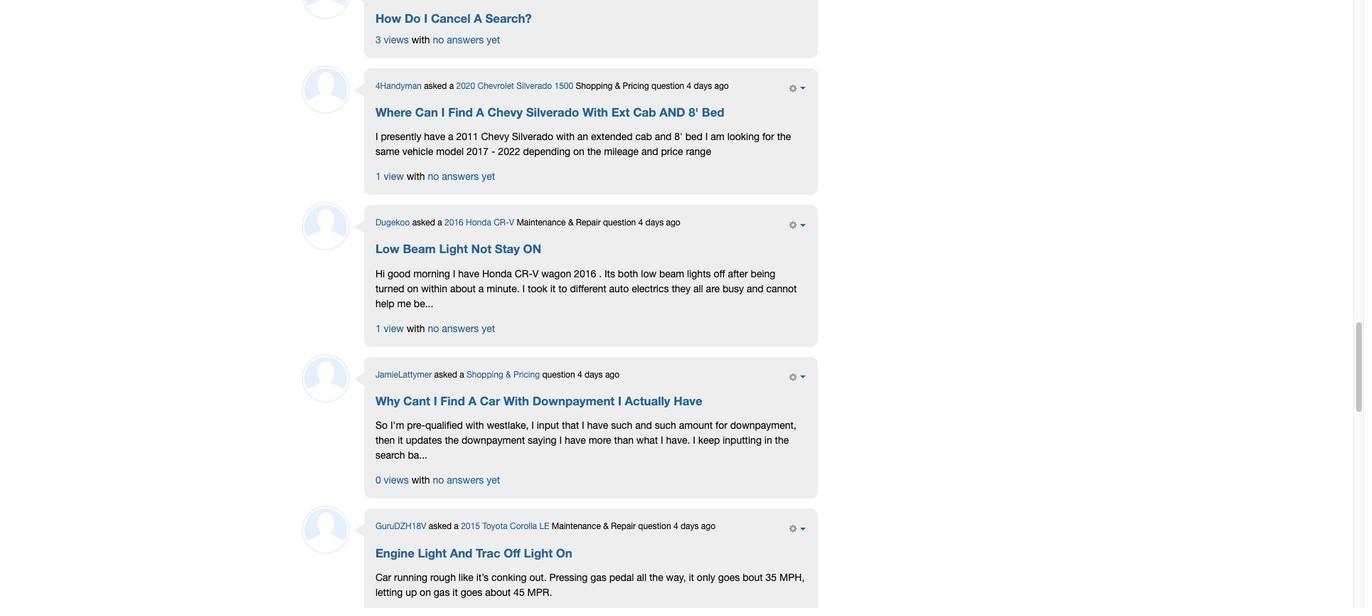 Task type: vqa. For each thing, say whether or not it's contained in the screenshot.


Task type: locate. For each thing, give the bounding box(es) containing it.
repair for engine light and trac off light on
[[611, 522, 636, 532]]

chevy inside i presently have a 2011 chevy silverado with an extended cab and 8' bed i am  looking for the same vehicle model 2017 - 2022 depending on the mileage and  price range
[[481, 131, 509, 142]]

0 horizontal spatial 2016
[[445, 218, 464, 228]]

1 horizontal spatial all
[[694, 283, 704, 294]]

a right 'cancel'
[[474, 11, 482, 25]]

help
[[376, 298, 395, 309]]

asked up beam
[[412, 218, 435, 228]]

1 vertical spatial 1 view with no answers yet
[[376, 323, 495, 334]]

price
[[661, 146, 683, 157]]

1 horizontal spatial with
[[583, 105, 608, 119]]

such
[[611, 420, 633, 431], [655, 420, 677, 431]]

1 vertical spatial for
[[716, 420, 728, 431]]

0
[[376, 475, 381, 486]]

such up have.
[[655, 420, 677, 431]]

1 vertical spatial pricing
[[514, 370, 540, 380]]

the
[[778, 131, 792, 142], [587, 146, 602, 157], [445, 435, 459, 446], [775, 435, 789, 446], [650, 572, 664, 583]]

1 horizontal spatial v
[[533, 268, 539, 279]]

a down jamielattymer asked a shopping & pricing question             4 days ago
[[469, 394, 477, 408]]

find for cant
[[441, 394, 465, 408]]

0 vertical spatial v
[[509, 218, 515, 228]]

asked left 2015
[[429, 522, 452, 532]]

0 vertical spatial about
[[450, 283, 476, 294]]

both
[[618, 268, 639, 279]]

0 vertical spatial gas
[[591, 572, 607, 583]]

0 horizontal spatial on
[[407, 283, 419, 294]]

0 vertical spatial goes
[[718, 572, 740, 583]]

low
[[376, 242, 400, 256]]

ago
[[715, 81, 729, 91], [666, 218, 681, 228], [605, 370, 620, 380], [701, 522, 716, 532]]

asked for light
[[429, 522, 452, 532]]

find for can
[[448, 105, 473, 119]]

no answers yet link for beam
[[428, 323, 495, 334]]

1 view link down same
[[376, 171, 404, 182]]

1 horizontal spatial about
[[485, 587, 511, 598]]

conking
[[492, 572, 527, 583]]

& for chevy
[[615, 81, 621, 91]]

honda up minute.
[[482, 268, 512, 279]]

a left 2015
[[454, 522, 459, 532]]

0 horizontal spatial v
[[509, 218, 515, 228]]

8'
[[689, 105, 699, 119], [675, 131, 683, 142]]

0 vertical spatial a
[[474, 11, 482, 25]]

days up way, at the bottom
[[681, 522, 699, 532]]

i presently have a 2011 chevy silverado with an extended cab and 8' bed i am  looking for the same vehicle model 2017 - 2022 depending on the mileage and  price range
[[376, 131, 792, 157]]

1 horizontal spatial cr-
[[515, 268, 533, 279]]

question for engine light and trac off light on
[[638, 522, 671, 532]]

asked for can
[[424, 81, 447, 91]]

1 vertical spatial 1
[[376, 323, 381, 334]]

i left input
[[532, 420, 534, 431]]

goes right only
[[718, 572, 740, 583]]

with for no answers yet link corresponding to beam
[[407, 323, 425, 334]]

asked
[[424, 81, 447, 91], [412, 218, 435, 228], [434, 370, 457, 380], [429, 522, 452, 532]]

1 views from the top
[[384, 34, 409, 45]]

with for no answers yet link underneath how do i cancel a search? link
[[412, 34, 430, 45]]

1 horizontal spatial shopping
[[576, 81, 613, 91]]

with up the westlake,
[[504, 394, 529, 408]]

1 view with no answers yet down be...
[[376, 323, 495, 334]]

on right up
[[420, 587, 431, 598]]

1 horizontal spatial 8'
[[689, 105, 699, 119]]

then
[[376, 435, 395, 446]]

a inside hi good morning i have honda cr-v wagon 2016 . its both low beam lights  off after being turned on within about a minute. i took it to different auto  electrics they all are busy and cannot help me be...
[[479, 283, 484, 294]]

asked right jamielattymer link
[[434, 370, 457, 380]]

1 view with no answers yet down the model
[[376, 171, 495, 182]]

off
[[714, 268, 725, 279]]

with down vehicle
[[407, 171, 425, 182]]

that
[[562, 420, 579, 431]]

shopping & pricing link
[[467, 370, 540, 380]]

to
[[559, 283, 568, 294]]

1 view with no answers yet for can
[[376, 171, 495, 182]]

it inside so i'm pre-qualified with westlake, i input that i  have such and such amount for downpayment, then it updates the downpayment saying i have  more than what i have. i keep inputting in the search ba...
[[398, 435, 403, 446]]

only
[[697, 572, 716, 583]]

cr- up took
[[515, 268, 533, 279]]

0 vertical spatial views
[[384, 34, 409, 45]]

2 view from the top
[[384, 323, 404, 334]]

and down cab on the top left of page
[[642, 146, 659, 157]]

0 vertical spatial 1 view link
[[376, 171, 404, 182]]

car down jamielattymer asked a shopping & pricing question             4 days ago
[[480, 394, 500, 408]]

silverado for with
[[512, 131, 554, 142]]

mileage
[[604, 146, 639, 157]]

1 view from the top
[[384, 171, 404, 182]]

electrics
[[632, 283, 669, 294]]

0 vertical spatial 2016
[[445, 218, 464, 228]]

and down being
[[747, 283, 764, 294]]

& for light
[[604, 522, 609, 532]]

view for low
[[384, 323, 404, 334]]

0 vertical spatial for
[[763, 131, 775, 142]]

view down same
[[384, 171, 404, 182]]

0 horizontal spatial goes
[[461, 587, 483, 598]]

1 vertical spatial a
[[476, 105, 484, 119]]

the right looking
[[778, 131, 792, 142]]

no answers yet link
[[433, 34, 500, 45], [428, 171, 495, 182], [428, 323, 495, 334], [433, 475, 500, 486]]

0 vertical spatial shopping
[[576, 81, 613, 91]]

maintenance for low beam light not stay on
[[517, 218, 566, 228]]

1 for where
[[376, 171, 381, 182]]

amount
[[679, 420, 713, 431]]

in
[[765, 435, 773, 446]]

view down help
[[384, 323, 404, 334]]

0 vertical spatial chevy
[[488, 105, 523, 119]]

cr- up stay
[[494, 218, 509, 228]]

car inside car running rough like it's conking out.  pressing gas pedal all the way, it only  goes bout 35 mph, letting up on gas it goes about 45 mpr.
[[376, 572, 391, 583]]

with down be...
[[407, 323, 425, 334]]

0 horizontal spatial about
[[450, 283, 476, 294]]

a left shopping & pricing link on the bottom left of page
[[460, 370, 464, 380]]

1 down same
[[376, 171, 381, 182]]

1 vertical spatial about
[[485, 587, 511, 598]]

dugekoo link
[[376, 218, 410, 228]]

0 vertical spatial cr-
[[494, 218, 509, 228]]

ba...
[[408, 450, 428, 461]]

ago for engine light and trac off light on
[[701, 522, 716, 532]]

yet down downpayment
[[487, 475, 500, 486]]

have down low beam light not stay on link
[[458, 268, 480, 279]]

about
[[450, 283, 476, 294], [485, 587, 511, 598]]

on down the an
[[573, 146, 585, 157]]

0 vertical spatial find
[[448, 105, 473, 119]]

0 vertical spatial 8'
[[689, 105, 699, 119]]

ago up only
[[701, 522, 716, 532]]

on inside i presently have a 2011 chevy silverado with an extended cab and 8' bed i am  looking for the same vehicle model 2017 - 2022 depending on the mileage and  price range
[[573, 146, 585, 157]]

1 horizontal spatial repair
[[611, 522, 636, 532]]

have inside i presently have a 2011 chevy silverado with an extended cab and 8' bed i am  looking for the same vehicle model 2017 - 2022 depending on the mileage and  price range
[[424, 131, 446, 142]]

all
[[694, 283, 704, 294], [637, 572, 647, 583]]

about down conking in the bottom left of the page
[[485, 587, 511, 598]]

2 1 from the top
[[376, 323, 381, 334]]

views
[[384, 34, 409, 45], [384, 475, 409, 486]]

jamielattymer link
[[376, 370, 432, 380]]

low beam light not stay on
[[376, 242, 542, 256]]

a up the model
[[448, 131, 454, 142]]

0 vertical spatial maintenance
[[517, 218, 566, 228]]

views for 3 views
[[384, 34, 409, 45]]

0 vertical spatial 1 view with no answers yet
[[376, 171, 495, 182]]

2 vertical spatial silverado
[[512, 131, 554, 142]]

have up more
[[587, 420, 609, 431]]

35
[[766, 572, 777, 583]]

ago for low beam light not stay on
[[666, 218, 681, 228]]

1 vertical spatial maintenance
[[552, 522, 601, 532]]

i left keep
[[693, 435, 696, 446]]

up
[[406, 587, 417, 598]]

1 horizontal spatial 2016
[[574, 268, 596, 279]]

yet
[[487, 34, 500, 45], [482, 171, 495, 182], [482, 323, 495, 334], [487, 475, 500, 486]]

1 horizontal spatial gas
[[591, 572, 607, 583]]

0 horizontal spatial cr-
[[494, 218, 509, 228]]

about right within
[[450, 283, 476, 294]]

1 for low
[[376, 323, 381, 334]]

2 views from the top
[[384, 475, 409, 486]]

2 vertical spatial on
[[420, 587, 431, 598]]

1 horizontal spatial such
[[655, 420, 677, 431]]

actually
[[625, 394, 671, 408]]

1 vertical spatial goes
[[461, 587, 483, 598]]

ago for where can i find a chevy silverado with ext cab and 8' bed
[[715, 81, 729, 91]]

it left to
[[551, 283, 556, 294]]

chevrolet
[[478, 81, 514, 91]]

a inside how do i cancel a search? link
[[474, 11, 482, 25]]

stay
[[495, 242, 520, 256]]

i left "am"
[[706, 131, 708, 142]]

model
[[436, 146, 464, 157]]

goes down like
[[461, 587, 483, 598]]

a left minute.
[[479, 283, 484, 294]]

shopping up the westlake,
[[467, 370, 504, 380]]

1 vertical spatial on
[[407, 283, 419, 294]]

pricing up cab
[[623, 81, 649, 91]]

with left the an
[[556, 131, 575, 142]]

gas left pedal
[[591, 572, 607, 583]]

minute.
[[487, 283, 520, 294]]

silverado inside i presently have a 2011 chevy silverado with an extended cab and 8' bed i am  looking for the same vehicle model 2017 - 2022 depending on the mileage and  price range
[[512, 131, 554, 142]]

1 1 view link from the top
[[376, 171, 404, 182]]

0 horizontal spatial all
[[637, 572, 647, 583]]

4 up bed
[[687, 81, 692, 91]]

downpayment
[[462, 435, 525, 446]]

where
[[376, 105, 412, 119]]

8' left "bed"
[[689, 105, 699, 119]]

where can i find a chevy silverado with ext cab and 8' bed
[[376, 105, 725, 119]]

2 horizontal spatial on
[[573, 146, 585, 157]]

a for beam
[[438, 218, 442, 228]]

so i'm pre-qualified with westlake, i input that i  have such and such amount for downpayment, then it updates the downpayment saying i have  more than what i have. i keep inputting in the search ba...
[[376, 420, 797, 461]]

answers for beam
[[442, 323, 479, 334]]

asked for cant
[[434, 370, 457, 380]]

a up low beam light not stay on
[[438, 218, 442, 228]]

about inside hi good morning i have honda cr-v wagon 2016 . its both low beam lights  off after being turned on within about a minute. i took it to different auto  electrics they all are busy and cannot help me be...
[[450, 283, 476, 294]]

how
[[376, 11, 402, 25]]

1 1 from the top
[[376, 171, 381, 182]]

days up low
[[646, 218, 664, 228]]

pricing up why cant i find a car with downpayment i actually have
[[514, 370, 540, 380]]

no answers yet link down be...
[[428, 323, 495, 334]]

2016
[[445, 218, 464, 228], [574, 268, 596, 279]]

a inside where can i find a chevy silverado with ext cab and 8' bed link
[[476, 105, 484, 119]]

0 vertical spatial all
[[694, 283, 704, 294]]

1 vertical spatial 2016
[[574, 268, 596, 279]]

1 view link for low
[[376, 323, 404, 334]]

0 vertical spatial 1
[[376, 171, 381, 182]]

1 vertical spatial 8'
[[675, 131, 683, 142]]

0 vertical spatial on
[[573, 146, 585, 157]]

light left not
[[439, 242, 468, 256]]

on
[[523, 242, 542, 256]]

& up wagon on the top left
[[568, 218, 574, 228]]

silverado left "1500"
[[517, 81, 552, 91]]

find up qualified
[[441, 394, 465, 408]]

view
[[384, 171, 404, 182], [384, 323, 404, 334]]

0 horizontal spatial repair
[[576, 218, 601, 228]]

1 vertical spatial car
[[376, 572, 391, 583]]

chevy down the "chevrolet"
[[488, 105, 523, 119]]

for up keep
[[716, 420, 728, 431]]

shopping
[[576, 81, 613, 91], [467, 370, 504, 380]]

be...
[[414, 298, 434, 309]]

after
[[728, 268, 748, 279]]

1 view link for where
[[376, 171, 404, 182]]

ago up "bed"
[[715, 81, 729, 91]]

4 for engine light and trac off light on
[[674, 522, 679, 532]]

yet down - on the left of the page
[[482, 171, 495, 182]]

chevy
[[488, 105, 523, 119], [481, 131, 509, 142]]

ago up downpayment
[[605, 370, 620, 380]]

toyota
[[483, 522, 508, 532]]

0 vertical spatial pricing
[[623, 81, 649, 91]]

8' left bed
[[675, 131, 683, 142]]

1 horizontal spatial for
[[763, 131, 775, 142]]

all right pedal
[[637, 572, 647, 583]]

such up than
[[611, 420, 633, 431]]

cannot
[[767, 283, 797, 294]]

on
[[573, 146, 585, 157], [407, 283, 419, 294], [420, 587, 431, 598]]

&
[[615, 81, 621, 91], [568, 218, 574, 228], [506, 370, 511, 380], [604, 522, 609, 532]]

4 up downpayment
[[578, 370, 583, 380]]

1 horizontal spatial on
[[420, 587, 431, 598]]

1 vertical spatial with
[[504, 394, 529, 408]]

on up me
[[407, 283, 419, 294]]

engine
[[376, 546, 415, 560]]

repair up .
[[576, 218, 601, 228]]

0 horizontal spatial 8'
[[675, 131, 683, 142]]

1 vertical spatial find
[[441, 394, 465, 408]]

question up and
[[652, 81, 685, 91]]

it right then
[[398, 435, 403, 446]]

honda up not
[[466, 218, 492, 228]]

1 view link
[[376, 171, 404, 182], [376, 323, 404, 334]]

all left are
[[694, 283, 704, 294]]

1 vertical spatial 1 view link
[[376, 323, 404, 334]]

a inside why cant i find a car with downpayment i actually have link
[[469, 394, 477, 408]]

it down the "rough"
[[453, 587, 458, 598]]

2 1 view with no answers yet from the top
[[376, 323, 495, 334]]

silverado
[[517, 81, 552, 91], [526, 105, 579, 119], [512, 131, 554, 142]]

no
[[433, 34, 444, 45], [428, 171, 439, 182], [428, 323, 439, 334], [433, 475, 444, 486]]

on inside hi good morning i have honda cr-v wagon 2016 . its both low beam lights  off after being turned on within about a minute. i took it to different auto  electrics they all are busy and cannot help me be...
[[407, 283, 419, 294]]

answers for cant
[[447, 475, 484, 486]]

yet down search?
[[487, 34, 500, 45]]

gas down the "rough"
[[434, 587, 450, 598]]

cab
[[636, 131, 652, 142]]

1 vertical spatial silverado
[[526, 105, 579, 119]]

a for light
[[454, 522, 459, 532]]

updates
[[406, 435, 442, 446]]

views right 3
[[384, 34, 409, 45]]

no down vehicle
[[428, 171, 439, 182]]

1 1 view with no answers yet from the top
[[376, 171, 495, 182]]

4
[[687, 81, 692, 91], [639, 218, 643, 228], [578, 370, 583, 380], [674, 522, 679, 532]]

i up same
[[376, 131, 378, 142]]

1 vertical spatial v
[[533, 268, 539, 279]]

1 vertical spatial views
[[384, 475, 409, 486]]

the inside car running rough like it's conking out.  pressing gas pedal all the way, it only  goes bout 35 mph, letting up on gas it goes about 45 mpr.
[[650, 572, 664, 583]]

2 1 view link from the top
[[376, 323, 404, 334]]

0 horizontal spatial car
[[376, 572, 391, 583]]

8' inside where can i find a chevy silverado with ext cab and 8' bed link
[[689, 105, 699, 119]]

1 vertical spatial repair
[[611, 522, 636, 532]]

1
[[376, 171, 381, 182], [376, 323, 381, 334]]

a left "2020"
[[449, 81, 454, 91]]

1 vertical spatial chevy
[[481, 131, 509, 142]]

answers up 2015
[[447, 475, 484, 486]]

0 horizontal spatial for
[[716, 420, 728, 431]]

1 down help
[[376, 323, 381, 334]]

gurudzh18v asked a 2015 toyota corolla le maintenance & repair             question             4 days ago
[[376, 522, 716, 532]]

low beam light not stay on link
[[376, 242, 542, 257]]

1 view link down help
[[376, 323, 404, 334]]

dugekoo
[[376, 218, 410, 228]]

1 vertical spatial view
[[384, 323, 404, 334]]

question up way, at the bottom
[[638, 522, 671, 532]]

have up the model
[[424, 131, 446, 142]]

0 horizontal spatial gas
[[434, 587, 450, 598]]

0 vertical spatial silverado
[[517, 81, 552, 91]]

1 vertical spatial honda
[[482, 268, 512, 279]]

4handyman link
[[376, 81, 422, 91]]

i right can
[[442, 105, 445, 119]]

ext
[[612, 105, 630, 119]]

0 vertical spatial car
[[480, 394, 500, 408]]

morning
[[414, 268, 450, 279]]

i right morning
[[453, 268, 456, 279]]

ago up beam at the top
[[666, 218, 681, 228]]

1 horizontal spatial pricing
[[623, 81, 649, 91]]

search
[[376, 450, 405, 461]]

2 vertical spatial a
[[469, 394, 477, 408]]

0 horizontal spatial such
[[611, 420, 633, 431]]

0 vertical spatial repair
[[576, 218, 601, 228]]

busy
[[723, 283, 744, 294]]

3 views link
[[376, 34, 409, 45]]

running
[[394, 572, 428, 583]]

question up both
[[603, 218, 636, 228]]

silverado for with
[[526, 105, 579, 119]]

1 vertical spatial gas
[[434, 587, 450, 598]]

all inside car running rough like it's conking out.  pressing gas pedal all the way, it only  goes bout 35 mph, letting up on gas it goes about 45 mpr.
[[637, 572, 647, 583]]

1 vertical spatial shopping
[[467, 370, 504, 380]]

2016 left .
[[574, 268, 596, 279]]

with for no answers yet link associated with cant
[[412, 475, 430, 486]]

1 vertical spatial cr-
[[515, 268, 533, 279]]

8' inside i presently have a 2011 chevy silverado with an extended cab and 8' bed i am  looking for the same vehicle model 2017 - 2022 depending on the mileage and  price range
[[675, 131, 683, 142]]

& up car running rough like it's conking out.  pressing gas pedal all the way, it only  goes bout 35 mph, letting up on gas it goes about 45 mpr.
[[604, 522, 609, 532]]

i down that
[[560, 435, 562, 446]]

silverado down '4handyman asked a 2020 chevrolet silverado 1500 shopping & pricing             question             4 days ago'
[[526, 105, 579, 119]]

0 vertical spatial view
[[384, 171, 404, 182]]

1 vertical spatial all
[[637, 572, 647, 583]]



Task type: describe. For each thing, give the bounding box(es) containing it.
where can i find a chevy silverado with ext cab and 8' bed link
[[376, 105, 725, 120]]

2016 honda cr-v link
[[445, 218, 515, 228]]

its
[[605, 268, 615, 279]]

and
[[450, 546, 473, 560]]

why cant i find a car with downpayment i actually have
[[376, 394, 703, 408]]

the down qualified
[[445, 435, 459, 446]]

1 such from the left
[[611, 420, 633, 431]]

inputting
[[723, 435, 762, 446]]

downpayment
[[533, 394, 615, 408]]

cr- inside hi good morning i have honda cr-v wagon 2016 . its both low beam lights  off after being turned on within about a minute. i took it to different auto  electrics they all are busy and cannot help me be...
[[515, 268, 533, 279]]

input
[[537, 420, 559, 431]]

question up downpayment
[[543, 370, 575, 380]]

have
[[674, 394, 703, 408]]

it left only
[[689, 572, 694, 583]]

gurudzh18v link
[[376, 522, 427, 532]]

jamielattymer asked a shopping & pricing question             4 days ago
[[376, 370, 620, 380]]

i left took
[[523, 283, 525, 294]]

out.
[[530, 572, 547, 583]]

presently
[[381, 131, 422, 142]]

looking
[[728, 131, 760, 142]]

.
[[599, 268, 602, 279]]

a for chevy
[[476, 105, 484, 119]]

0 horizontal spatial with
[[504, 394, 529, 408]]

i right that
[[582, 420, 585, 431]]

2015
[[461, 522, 480, 532]]

2016 inside hi good morning i have honda cr-v wagon 2016 . its both low beam lights  off after being turned on within about a minute. i took it to different auto  electrics they all are busy and cannot help me be...
[[574, 268, 596, 279]]

the right in
[[775, 435, 789, 446]]

i'm
[[391, 420, 404, 431]]

1 view with no answers yet for beam
[[376, 323, 495, 334]]

0 vertical spatial honda
[[466, 218, 492, 228]]

with inside i presently have a 2011 chevy silverado with an extended cab and 8' bed i am  looking for the same vehicle model 2017 - 2022 depending on the mileage and  price range
[[556, 131, 575, 142]]

they
[[672, 283, 691, 294]]

wagon
[[542, 268, 572, 279]]

why
[[376, 394, 400, 408]]

no for cant
[[433, 475, 444, 486]]

it inside hi good morning i have honda cr-v wagon 2016 . its both low beam lights  off after being turned on within about a minute. i took it to different auto  electrics they all are busy and cannot help me be...
[[551, 283, 556, 294]]

2011
[[456, 131, 479, 142]]

chevy for 2011
[[481, 131, 509, 142]]

i left actually
[[618, 394, 622, 408]]

a for can
[[449, 81, 454, 91]]

pedal
[[610, 572, 634, 583]]

about inside car running rough like it's conking out.  pressing gas pedal all the way, it only  goes bout 35 mph, letting up on gas it goes about 45 mpr.
[[485, 587, 511, 598]]

a for car
[[469, 394, 477, 408]]

question for low beam light not stay on
[[603, 218, 636, 228]]

0 views link
[[376, 475, 409, 486]]

2015 toyota corolla le link
[[461, 522, 550, 532]]

a inside i presently have a 2011 chevy silverado with an extended cab and 8' bed i am  looking for the same vehicle model 2017 - 2022 depending on the mileage and  price range
[[448, 131, 454, 142]]

light up out.
[[524, 546, 553, 560]]

beam
[[660, 268, 685, 279]]

mpr.
[[528, 587, 552, 598]]

downpayment,
[[731, 420, 797, 431]]

repair for low beam light not stay on
[[576, 218, 601, 228]]

i right cant
[[434, 394, 437, 408]]

no answers yet link for cant
[[433, 475, 500, 486]]

keep
[[699, 435, 720, 446]]

good
[[388, 268, 411, 279]]

saying
[[528, 435, 557, 446]]

car running rough like it's conking out.  pressing gas pedal all the way, it only  goes bout 35 mph, letting up on gas it goes about 45 mpr.
[[376, 572, 805, 598]]

chevy for a
[[488, 105, 523, 119]]

days for engine light and trac off light on
[[681, 522, 699, 532]]

yet for car
[[487, 475, 500, 486]]

question for where can i find a chevy silverado with ext cab and 8' bed
[[652, 81, 685, 91]]

4 for low beam light not stay on
[[639, 218, 643, 228]]

no answers yet link for can
[[428, 171, 495, 182]]

bed
[[702, 105, 725, 119]]

0 vertical spatial with
[[583, 105, 608, 119]]

no for can
[[428, 171, 439, 182]]

3 views with no answers yet
[[376, 34, 500, 45]]

for inside so i'm pre-qualified with westlake, i input that i  have such and such amount for downpayment, then it updates the downpayment saying i have  more than what i have. i keep inputting in the search ba...
[[716, 420, 728, 431]]

45
[[514, 587, 525, 598]]

0 horizontal spatial shopping
[[467, 370, 504, 380]]

v inside hi good morning i have honda cr-v wagon 2016 . its both low beam lights  off after being turned on within about a minute. i took it to different auto  electrics they all are busy and cannot help me be...
[[533, 268, 539, 279]]

4 for where can i find a chevy silverado with ext cab and 8' bed
[[687, 81, 692, 91]]

2 such from the left
[[655, 420, 677, 431]]

1 horizontal spatial car
[[480, 394, 500, 408]]

hi good morning i have honda cr-v wagon 2016 . its both low beam lights  off after being turned on within about a minute. i took it to different auto  electrics they all are busy and cannot help me be...
[[376, 268, 797, 309]]

more
[[589, 435, 612, 446]]

i right what
[[661, 435, 664, 446]]

and inside hi good morning i have honda cr-v wagon 2016 . its both low beam lights  off after being turned on within about a minute. i took it to different auto  electrics they all are busy and cannot help me be...
[[747, 283, 764, 294]]

rough
[[430, 572, 456, 583]]

answers for can
[[442, 171, 479, 182]]

than
[[614, 435, 634, 446]]

corolla
[[510, 522, 537, 532]]

same
[[376, 146, 400, 157]]

cant
[[404, 394, 431, 408]]

i right do
[[424, 11, 428, 25]]

4handyman
[[376, 81, 422, 91]]

depending
[[523, 146, 571, 157]]

no for beam
[[428, 323, 439, 334]]

pressing
[[550, 572, 588, 583]]

light up the "rough"
[[418, 546, 447, 560]]

yet for on
[[482, 323, 495, 334]]

with inside so i'm pre-qualified with westlake, i input that i  have such and such amount for downpayment, then it updates the downpayment saying i have  more than what i have. i keep inputting in the search ba...
[[466, 420, 484, 431]]

& for on
[[568, 218, 574, 228]]

le
[[540, 522, 550, 532]]

no answers yet link down how do i cancel a search? link
[[433, 34, 500, 45]]

mph,
[[780, 572, 805, 583]]

low
[[641, 268, 657, 279]]

what
[[637, 435, 658, 446]]

view for where
[[384, 171, 404, 182]]

on
[[556, 546, 573, 560]]

answers down how do i cancel a search? link
[[447, 34, 484, 45]]

a for cant
[[460, 370, 464, 380]]

am
[[711, 131, 725, 142]]

so
[[376, 420, 388, 431]]

range
[[686, 146, 711, 157]]

asked for beam
[[412, 218, 435, 228]]

have down that
[[565, 435, 586, 446]]

how do i cancel a search? link
[[376, 11, 532, 25]]

and
[[660, 105, 686, 119]]

hi
[[376, 268, 385, 279]]

the down the an
[[587, 146, 602, 157]]

days for where can i find a chevy silverado with ext cab and 8' bed
[[694, 81, 712, 91]]

1500
[[555, 81, 574, 91]]

with for no answers yet link corresponding to can
[[407, 171, 425, 182]]

pre-
[[407, 420, 425, 431]]

yet for chevy
[[482, 171, 495, 182]]

auto
[[609, 283, 629, 294]]

on inside car running rough like it's conking out.  pressing gas pedal all the way, it only  goes bout 35 mph, letting up on gas it goes about 45 mpr.
[[420, 587, 431, 598]]

a for search?
[[474, 11, 482, 25]]

all inside hi good morning i have honda cr-v wagon 2016 . its both low beam lights  off after being turned on within about a minute. i took it to different auto  electrics they all are busy and cannot help me be...
[[694, 283, 704, 294]]

extended
[[591, 131, 633, 142]]

jamielattymer
[[376, 370, 432, 380]]

it's
[[477, 572, 489, 583]]

and up 'price'
[[655, 131, 672, 142]]

views for 0 views
[[384, 475, 409, 486]]

-
[[492, 146, 496, 157]]

for inside i presently have a 2011 chevy silverado with an extended cab and 8' bed i am  looking for the same vehicle model 2017 - 2022 depending on the mileage and  price range
[[763, 131, 775, 142]]

honda inside hi good morning i have honda cr-v wagon 2016 . its both low beam lights  off after being turned on within about a minute. i took it to different auto  electrics they all are busy and cannot help me be...
[[482, 268, 512, 279]]

0 views with no answers yet
[[376, 475, 500, 486]]

0 horizontal spatial pricing
[[514, 370, 540, 380]]

days for low beam light not stay on
[[646, 218, 664, 228]]

4handyman asked a 2020 chevrolet silverado 1500 shopping & pricing             question             4 days ago
[[376, 81, 729, 91]]

cab
[[633, 105, 656, 119]]

days up downpayment
[[585, 370, 603, 380]]

2020
[[456, 81, 475, 91]]

bout
[[743, 572, 763, 583]]

why cant i find a car with downpayment i actually have link
[[376, 394, 703, 409]]

within
[[421, 283, 448, 294]]

have inside hi good morning i have honda cr-v wagon 2016 . its both low beam lights  off after being turned on within about a minute. i took it to different auto  electrics they all are busy and cannot help me be...
[[458, 268, 480, 279]]

way,
[[666, 572, 686, 583]]

and inside so i'm pre-qualified with westlake, i input that i  have such and such amount for downpayment, then it updates the downpayment saying i have  more than what i have. i keep inputting in the search ba...
[[636, 420, 652, 431]]

3
[[376, 34, 381, 45]]

maintenance for engine light and trac off light on
[[552, 522, 601, 532]]

an
[[578, 131, 589, 142]]

no down 'cancel'
[[433, 34, 444, 45]]

& up why cant i find a car with downpayment i actually have
[[506, 370, 511, 380]]

engine light and trac off light on
[[376, 546, 573, 560]]

not
[[471, 242, 492, 256]]

1 horizontal spatial goes
[[718, 572, 740, 583]]

qualified
[[425, 420, 463, 431]]



